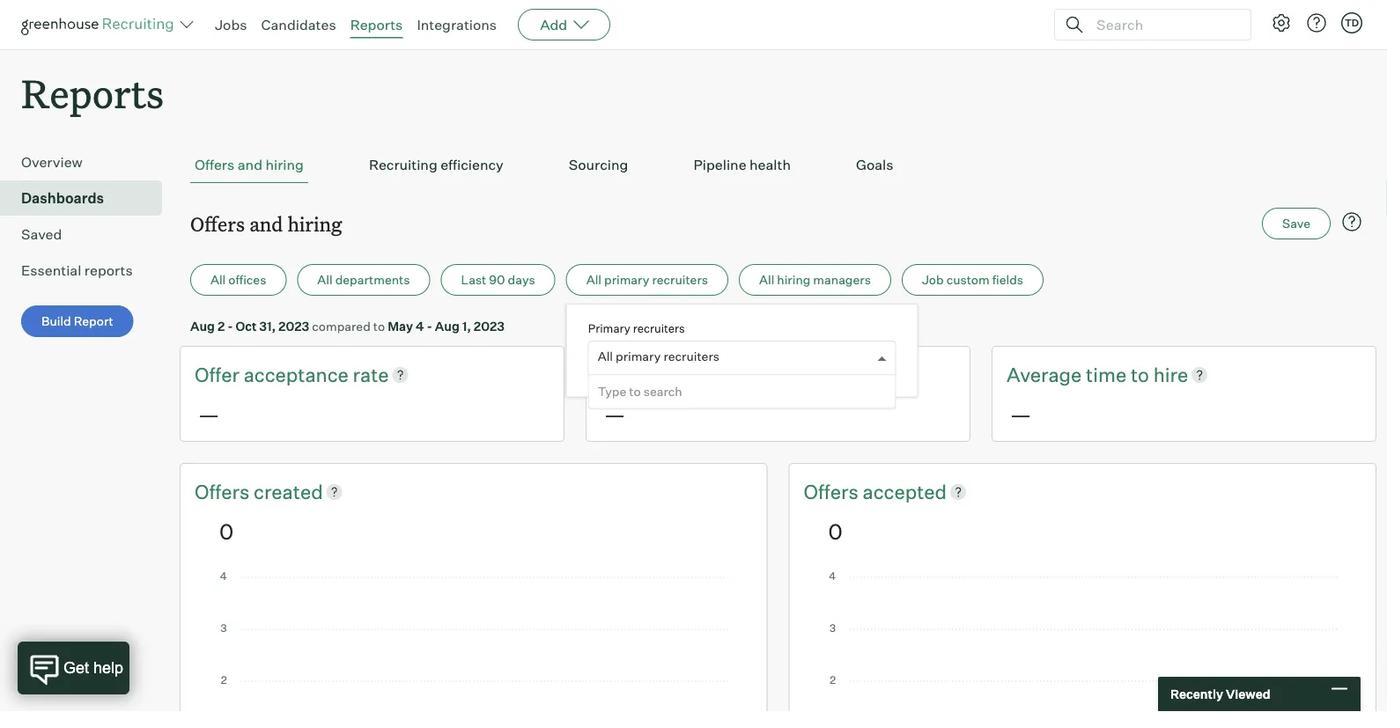Task type: vqa. For each thing, say whether or not it's contained in the screenshot.
second Yes button from the bottom of the page
no



Task type: describe. For each thing, give the bounding box(es) containing it.
viewed
[[1226, 687, 1270, 702]]

all for all primary recruiters button
[[586, 272, 601, 288]]

created
[[254, 480, 323, 504]]

last 90 days
[[461, 272, 535, 288]]

essential reports link
[[21, 260, 155, 281]]

overview
[[21, 153, 83, 171]]

primary
[[588, 321, 630, 335]]

2 2023 from the left
[[474, 319, 505, 334]]

1 vertical spatial recruiters
[[633, 321, 685, 335]]

add button
[[518, 9, 610, 41]]

1 aug from the left
[[190, 319, 215, 334]]

all departments
[[317, 272, 410, 288]]

1 vertical spatial hiring
[[288, 211, 342, 237]]

save button
[[1262, 208, 1331, 240]]

created link
[[254, 478, 323, 505]]

1 vertical spatial all primary recruiters
[[598, 349, 720, 364]]

acceptance
[[244, 363, 349, 387]]

efficiency
[[440, 156, 504, 174]]

all for all departments button
[[317, 272, 333, 288]]

primary inside all primary recruiters button
[[604, 272, 649, 288]]

fields
[[992, 272, 1023, 288]]

time link for hire
[[1086, 361, 1131, 388]]

4
[[416, 319, 424, 334]]

integrations link
[[417, 16, 497, 33]]

jobs link
[[215, 16, 247, 33]]

candidates link
[[261, 16, 336, 33]]

last
[[461, 272, 486, 288]]

average for hire
[[1007, 363, 1082, 387]]

all primary recruiters inside button
[[586, 272, 708, 288]]

to left may
[[373, 319, 385, 334]]

goals
[[856, 156, 893, 174]]

essential
[[21, 262, 81, 279]]

to link for hire
[[1131, 361, 1153, 388]]

build
[[41, 314, 71, 329]]

compared
[[312, 319, 371, 334]]

— for hire
[[1010, 401, 1031, 428]]

health
[[749, 156, 791, 174]]

essential reports
[[21, 262, 133, 279]]

sourcing button
[[564, 147, 633, 183]]

recently viewed
[[1170, 687, 1270, 702]]

type
[[598, 384, 626, 400]]

all hiring managers button
[[739, 264, 891, 296]]

to link for fill
[[725, 361, 747, 388]]

1 — from the left
[[198, 401, 219, 428]]

goals button
[[852, 147, 898, 183]]

report
[[74, 314, 113, 329]]

candidates
[[261, 16, 336, 33]]

save
[[1282, 216, 1310, 231]]

0 vertical spatial reports
[[350, 16, 403, 33]]

dashboards link
[[21, 188, 155, 209]]

2 vertical spatial recruiters
[[663, 349, 720, 364]]

offices
[[228, 272, 266, 288]]

rate
[[353, 363, 389, 387]]

overview link
[[21, 152, 155, 173]]

job
[[922, 272, 944, 288]]

average time to for hire
[[1007, 363, 1153, 387]]

recently
[[1170, 687, 1223, 702]]

offer acceptance
[[195, 363, 353, 387]]

days
[[508, 272, 535, 288]]

xychart image for accepted
[[828, 572, 1337, 712]]

to left hire
[[1131, 363, 1149, 387]]

— for fill
[[604, 401, 625, 428]]

all offices button
[[190, 264, 287, 296]]

custom
[[946, 272, 990, 288]]

all primary recruiters button
[[566, 264, 728, 296]]

xychart image for created
[[219, 572, 728, 712]]

rate link
[[353, 361, 389, 388]]

90
[[489, 272, 505, 288]]

offer link
[[195, 361, 244, 388]]

hiring inside 'button'
[[777, 272, 811, 288]]

dashboards
[[21, 190, 104, 207]]

sourcing
[[569, 156, 628, 174]]

all down "primary"
[[598, 349, 613, 364]]



Task type: locate. For each thing, give the bounding box(es) containing it.
integrations
[[417, 16, 497, 33]]

1 vertical spatial reports
[[21, 67, 164, 119]]

faq image
[[1341, 212, 1362, 233]]

1 horizontal spatial reports
[[350, 16, 403, 33]]

fill link
[[747, 361, 769, 388]]

recruiters up primary recruiters
[[652, 272, 708, 288]]

build report button
[[21, 306, 134, 337]]

primary recruiters
[[588, 321, 685, 335]]

2 vertical spatial hiring
[[777, 272, 811, 288]]

1 vertical spatial primary
[[616, 349, 661, 364]]

aug
[[190, 319, 215, 334], [435, 319, 460, 334]]

reports down the greenhouse recruiting image
[[21, 67, 164, 119]]

and
[[238, 156, 262, 174], [249, 211, 283, 237]]

may
[[388, 319, 413, 334]]

offers
[[195, 156, 235, 174], [190, 211, 245, 237], [195, 480, 254, 504], [804, 480, 863, 504]]

saved
[[21, 226, 62, 243]]

1 horizontal spatial to link
[[1131, 361, 1153, 388]]

1 horizontal spatial -
[[427, 319, 432, 334]]

configure image
[[1271, 12, 1292, 33]]

0 vertical spatial offers and hiring
[[195, 156, 304, 174]]

0 horizontal spatial time
[[680, 363, 721, 387]]

all primary recruiters
[[586, 272, 708, 288], [598, 349, 720, 364]]

2 time from the left
[[1086, 363, 1127, 387]]

time left hire
[[1086, 363, 1127, 387]]

1 horizontal spatial average
[[1007, 363, 1082, 387]]

average for fill
[[601, 363, 676, 387]]

0 horizontal spatial average
[[601, 363, 676, 387]]

reports right candidates link
[[350, 16, 403, 33]]

and inside button
[[238, 156, 262, 174]]

primary up primary recruiters
[[604, 272, 649, 288]]

0 horizontal spatial 0
[[219, 518, 234, 545]]

offer
[[195, 363, 239, 387]]

0 for created
[[219, 518, 234, 545]]

hiring inside button
[[265, 156, 304, 174]]

0 horizontal spatial reports
[[21, 67, 164, 119]]

2 - from the left
[[427, 319, 432, 334]]

2 xychart image from the left
[[828, 572, 1337, 712]]

accepted link
[[863, 478, 947, 505]]

jobs
[[215, 16, 247, 33]]

average time to for fill
[[601, 363, 747, 387]]

time for hire
[[1086, 363, 1127, 387]]

1 average link from the left
[[601, 361, 680, 388]]

1 horizontal spatial —
[[604, 401, 625, 428]]

1 horizontal spatial xychart image
[[828, 572, 1337, 712]]

0 vertical spatial all primary recruiters
[[586, 272, 708, 288]]

acceptance link
[[244, 361, 353, 388]]

2 aug from the left
[[435, 319, 460, 334]]

offers and hiring
[[195, 156, 304, 174], [190, 211, 342, 237]]

time for fill
[[680, 363, 721, 387]]

0 for accepted
[[828, 518, 843, 545]]

- right 4
[[427, 319, 432, 334]]

reports link
[[350, 16, 403, 33]]

saved link
[[21, 224, 155, 245]]

all inside 'button'
[[759, 272, 774, 288]]

1 to link from the left
[[725, 361, 747, 388]]

0
[[219, 518, 234, 545], [828, 518, 843, 545]]

1 average from the left
[[601, 363, 676, 387]]

time link left hire link
[[1086, 361, 1131, 388]]

average
[[601, 363, 676, 387], [1007, 363, 1082, 387]]

build report
[[41, 314, 113, 329]]

all
[[210, 272, 226, 288], [317, 272, 333, 288], [586, 272, 601, 288], [759, 272, 774, 288], [598, 349, 613, 364]]

pipeline
[[693, 156, 746, 174]]

1 xychart image from the left
[[219, 572, 728, 712]]

1 horizontal spatial aug
[[435, 319, 460, 334]]

2 0 from the left
[[828, 518, 843, 545]]

add
[[540, 16, 567, 33]]

all up "primary"
[[586, 272, 601, 288]]

td button
[[1338, 9, 1366, 37]]

search
[[643, 384, 682, 400]]

31,
[[259, 319, 276, 334]]

- right the 2 on the left of page
[[227, 319, 233, 334]]

departments
[[335, 272, 410, 288]]

td button
[[1341, 12, 1362, 33]]

average time to
[[601, 363, 747, 387], [1007, 363, 1153, 387]]

offers link for accepted
[[804, 478, 863, 505]]

oct
[[236, 319, 257, 334]]

0 vertical spatial primary
[[604, 272, 649, 288]]

1 offers link from the left
[[195, 478, 254, 505]]

average link
[[601, 361, 680, 388], [1007, 361, 1086, 388]]

2023
[[278, 319, 309, 334], [474, 319, 505, 334]]

0 horizontal spatial aug
[[190, 319, 215, 334]]

1 horizontal spatial average time to
[[1007, 363, 1153, 387]]

2023 right 31,
[[278, 319, 309, 334]]

to right type
[[629, 384, 641, 400]]

primary down primary recruiters
[[616, 349, 661, 364]]

all for all hiring managers 'button'
[[759, 272, 774, 288]]

0 horizontal spatial —
[[198, 401, 219, 428]]

offers and hiring button
[[190, 147, 308, 183]]

recruiters up search
[[663, 349, 720, 364]]

1 vertical spatial offers and hiring
[[190, 211, 342, 237]]

1 - from the left
[[227, 319, 233, 334]]

recruiting efficiency button
[[364, 147, 508, 183]]

2 — from the left
[[604, 401, 625, 428]]

average link for fill
[[601, 361, 680, 388]]

reports
[[84, 262, 133, 279]]

aug left the 2 on the left of page
[[190, 319, 215, 334]]

2 average time to from the left
[[1007, 363, 1153, 387]]

0 horizontal spatial to link
[[725, 361, 747, 388]]

1 vertical spatial and
[[249, 211, 283, 237]]

0 horizontal spatial xychart image
[[219, 572, 728, 712]]

0 horizontal spatial average time to
[[601, 363, 747, 387]]

offers inside offers and hiring button
[[195, 156, 235, 174]]

0 horizontal spatial offers link
[[195, 478, 254, 505]]

None field
[[598, 342, 602, 375]]

to
[[373, 319, 385, 334], [725, 363, 743, 387], [1131, 363, 1149, 387], [629, 384, 641, 400]]

1 0 from the left
[[219, 518, 234, 545]]

1 time from the left
[[680, 363, 721, 387]]

time left fill at the bottom of the page
[[680, 363, 721, 387]]

pipeline health
[[693, 156, 791, 174]]

0 horizontal spatial -
[[227, 319, 233, 334]]

offers and hiring inside button
[[195, 156, 304, 174]]

1 horizontal spatial offers link
[[804, 478, 863, 505]]

pipeline health button
[[689, 147, 795, 183]]

average link for hire
[[1007, 361, 1086, 388]]

2 offers link from the left
[[804, 478, 863, 505]]

0 vertical spatial and
[[238, 156, 262, 174]]

all primary recruiters up search
[[598, 349, 720, 364]]

all left managers
[[759, 272, 774, 288]]

time link for fill
[[680, 361, 725, 388]]

2 time link from the left
[[1086, 361, 1131, 388]]

tab list
[[190, 147, 1366, 183]]

0 horizontal spatial average link
[[601, 361, 680, 388]]

1 2023 from the left
[[278, 319, 309, 334]]

recruiting efficiency
[[369, 156, 504, 174]]

1,
[[462, 319, 471, 334]]

fill
[[747, 363, 769, 387]]

xychart image
[[219, 572, 728, 712], [828, 572, 1337, 712]]

0 vertical spatial recruiters
[[652, 272, 708, 288]]

-
[[227, 319, 233, 334], [427, 319, 432, 334]]

hiring
[[265, 156, 304, 174], [288, 211, 342, 237], [777, 272, 811, 288]]

1 horizontal spatial average link
[[1007, 361, 1086, 388]]

all departments button
[[297, 264, 430, 296]]

time link left fill link
[[680, 361, 725, 388]]

time
[[680, 363, 721, 387], [1086, 363, 1127, 387]]

2 average from the left
[[1007, 363, 1082, 387]]

aug 2 - oct 31, 2023 compared to may 4 - aug 1, 2023
[[190, 319, 505, 334]]

2 average link from the left
[[1007, 361, 1086, 388]]

1 time link from the left
[[680, 361, 725, 388]]

hire link
[[1153, 361, 1188, 388]]

2 horizontal spatial —
[[1010, 401, 1031, 428]]

tab list containing offers and hiring
[[190, 147, 1366, 183]]

greenhouse recruiting image
[[21, 14, 180, 35]]

all hiring managers
[[759, 272, 871, 288]]

last 90 days button
[[441, 264, 555, 296]]

0 horizontal spatial 2023
[[278, 319, 309, 334]]

1 horizontal spatial 2023
[[474, 319, 505, 334]]

managers
[[813, 272, 871, 288]]

recruiters down all primary recruiters button
[[633, 321, 685, 335]]

type to search
[[598, 384, 682, 400]]

accepted
[[863, 480, 947, 504]]

all left offices
[[210, 272, 226, 288]]

1 horizontal spatial 0
[[828, 518, 843, 545]]

1 horizontal spatial time link
[[1086, 361, 1131, 388]]

time link
[[680, 361, 725, 388], [1086, 361, 1131, 388]]

all left departments
[[317, 272, 333, 288]]

3 — from the left
[[1010, 401, 1031, 428]]

all for all offices button
[[210, 272, 226, 288]]

aug left 1,
[[435, 319, 460, 334]]

to left fill at the bottom of the page
[[725, 363, 743, 387]]

all offices
[[210, 272, 266, 288]]

2
[[217, 319, 225, 334]]

offers link for created
[[195, 478, 254, 505]]

Search text field
[[1092, 12, 1235, 37]]

to link
[[725, 361, 747, 388], [1131, 361, 1153, 388]]

job custom fields button
[[902, 264, 1044, 296]]

2023 right 1,
[[474, 319, 505, 334]]

recruiters inside button
[[652, 272, 708, 288]]

td
[[1345, 17, 1359, 29]]

1 average time to from the left
[[601, 363, 747, 387]]

all primary recruiters up primary recruiters
[[586, 272, 708, 288]]

0 vertical spatial hiring
[[265, 156, 304, 174]]

0 horizontal spatial time link
[[680, 361, 725, 388]]

primary
[[604, 272, 649, 288], [616, 349, 661, 364]]

recruiters
[[652, 272, 708, 288], [633, 321, 685, 335], [663, 349, 720, 364]]

1 horizontal spatial time
[[1086, 363, 1127, 387]]

recruiting
[[369, 156, 437, 174]]

job custom fields
[[922, 272, 1023, 288]]

hire
[[1153, 363, 1188, 387]]

2 to link from the left
[[1131, 361, 1153, 388]]



